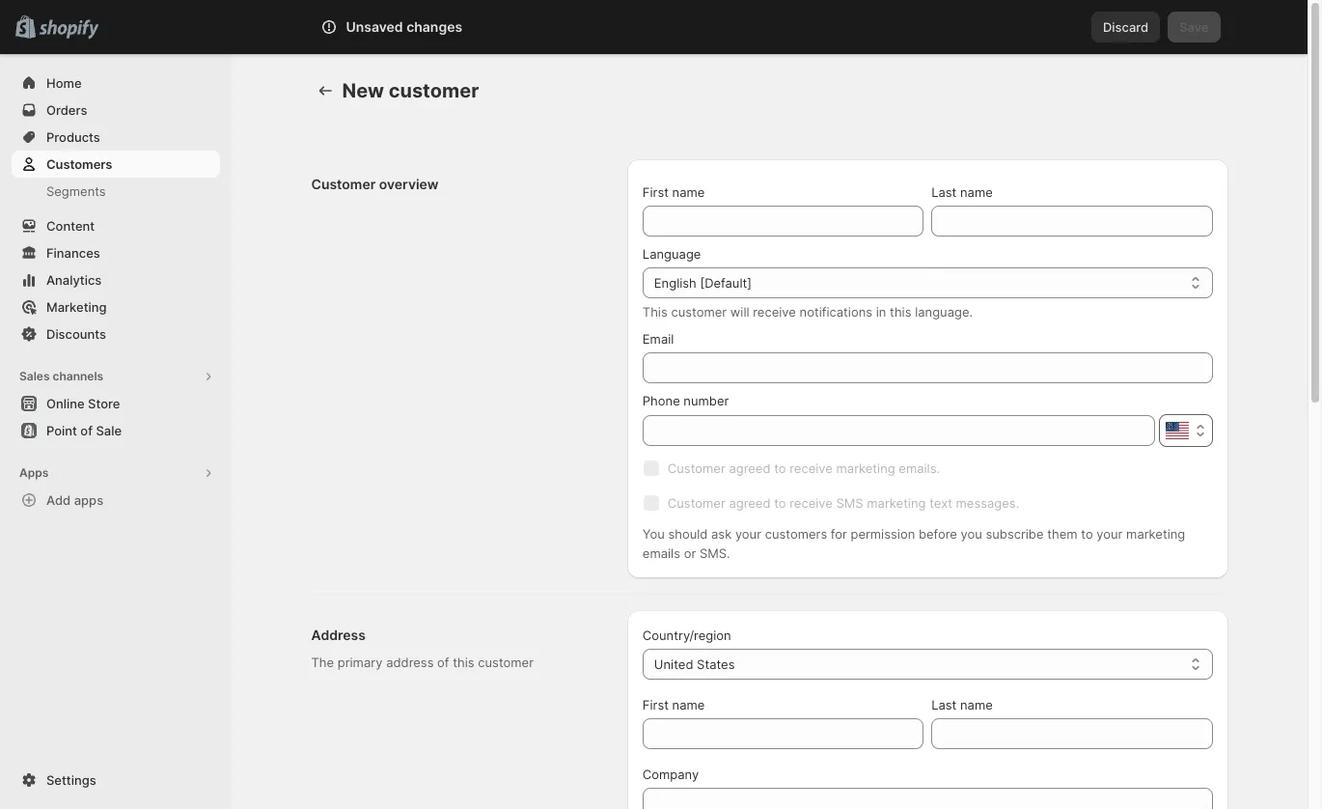 Task type: vqa. For each thing, say whether or not it's contained in the screenshot.
the middle marketing
yes



Task type: describe. For each thing, give the bounding box(es) containing it.
united states
[[655, 657, 735, 672]]

finances
[[46, 245, 100, 261]]

finances link
[[12, 239, 220, 267]]

english [default]
[[655, 275, 752, 291]]

store
[[88, 396, 120, 411]]

messages.
[[956, 495, 1020, 511]]

analytics link
[[12, 267, 220, 294]]

add
[[46, 492, 71, 508]]

customers
[[765, 526, 828, 542]]

should
[[669, 526, 708, 542]]

online store
[[46, 396, 120, 411]]

sms
[[837, 495, 864, 511]]

first for language
[[643, 184, 669, 200]]

save
[[1180, 19, 1209, 35]]

discard
[[1104, 19, 1149, 35]]

apps button
[[12, 460, 220, 487]]

products
[[46, 129, 100, 145]]

number
[[684, 393, 729, 408]]

language.
[[916, 304, 973, 320]]

marketing
[[46, 299, 107, 315]]

Company text field
[[643, 788, 1213, 809]]

receive for notifications
[[753, 304, 797, 320]]

this
[[643, 304, 668, 320]]

shopify image
[[39, 20, 99, 39]]

customer agreed to receive sms marketing text messages.
[[668, 495, 1020, 511]]

point of sale link
[[12, 417, 220, 444]]

email
[[643, 331, 674, 347]]

content
[[46, 218, 95, 234]]

1 vertical spatial this
[[453, 655, 475, 670]]

last for language
[[932, 184, 957, 200]]

online store button
[[0, 390, 232, 417]]

sales
[[19, 369, 50, 383]]

agreed for customer agreed to receive sms marketing text messages.
[[729, 495, 771, 511]]

customer for this
[[671, 304, 727, 320]]

Email email field
[[643, 352, 1213, 383]]

will
[[731, 304, 750, 320]]

add apps
[[46, 492, 103, 508]]

notifications
[[800, 304, 873, 320]]

sales channels button
[[12, 363, 220, 390]]

united
[[655, 657, 694, 672]]

last name for company
[[932, 697, 993, 713]]

2 vertical spatial customer
[[478, 655, 534, 670]]

overview
[[379, 176, 439, 192]]

customers
[[46, 156, 112, 172]]

1 horizontal spatial this
[[890, 304, 912, 320]]

phone
[[643, 393, 680, 408]]

before
[[919, 526, 958, 542]]

the primary address of this customer
[[311, 655, 534, 670]]

first for company
[[643, 697, 669, 713]]

1 your from the left
[[736, 526, 762, 542]]

search
[[406, 19, 447, 35]]

discard button
[[1092, 12, 1161, 42]]

sale
[[96, 423, 122, 438]]

content link
[[12, 212, 220, 239]]

subscribe
[[986, 526, 1044, 542]]

changes
[[407, 18, 463, 35]]

customer for customer overview
[[311, 176, 376, 192]]

sales channels
[[19, 369, 103, 383]]

unsaved
[[346, 18, 403, 35]]

emails.
[[899, 461, 941, 476]]

last for company
[[932, 697, 957, 713]]

address
[[311, 627, 366, 643]]

customer for customer agreed to receive sms marketing text messages.
[[668, 495, 726, 511]]

marketing link
[[12, 294, 220, 321]]



Task type: locate. For each thing, give the bounding box(es) containing it.
point of sale
[[46, 423, 122, 438]]

new
[[342, 79, 384, 102]]

Phone number text field
[[643, 415, 1155, 446]]

customer agreed to receive marketing emails.
[[668, 461, 941, 476]]

1 vertical spatial last name
[[932, 697, 993, 713]]

2 vertical spatial marketing
[[1127, 526, 1186, 542]]

country/region
[[643, 628, 732, 643]]

segments link
[[12, 178, 220, 205]]

online
[[46, 396, 85, 411]]

0 vertical spatial receive
[[753, 304, 797, 320]]

you
[[961, 526, 983, 542]]

home link
[[12, 70, 220, 97]]

0 vertical spatial to
[[775, 461, 787, 476]]

apps
[[74, 492, 103, 508]]

2 vertical spatial receive
[[790, 495, 833, 511]]

0 vertical spatial agreed
[[729, 461, 771, 476]]

you
[[643, 526, 665, 542]]

last name
[[932, 184, 993, 200], [932, 697, 993, 713]]

first name for language
[[643, 184, 705, 200]]

this customer will receive notifications in this language.
[[643, 304, 973, 320]]

2 vertical spatial customer
[[668, 495, 726, 511]]

0 vertical spatial first name
[[643, 184, 705, 200]]

1 agreed from the top
[[729, 461, 771, 476]]

0 horizontal spatial your
[[736, 526, 762, 542]]

First name text field
[[643, 206, 924, 237]]

1 vertical spatial receive
[[790, 461, 833, 476]]

name
[[673, 184, 705, 200], [961, 184, 993, 200], [673, 697, 705, 713], [961, 697, 993, 713]]

your
[[736, 526, 762, 542], [1097, 526, 1123, 542]]

1 vertical spatial customer
[[668, 461, 726, 476]]

save button
[[1169, 12, 1221, 42]]

receive up customers
[[790, 495, 833, 511]]

2 first from the top
[[643, 697, 669, 713]]

1 first name from the top
[[643, 184, 705, 200]]

customer down search
[[389, 79, 479, 102]]

states
[[697, 657, 735, 672]]

the
[[311, 655, 334, 670]]

first up language
[[643, 184, 669, 200]]

marketing inside you should ask your customers for permission before you subscribe them to your marketing emails or sms.
[[1127, 526, 1186, 542]]

ask
[[712, 526, 732, 542]]

1 vertical spatial first
[[643, 697, 669, 713]]

1 vertical spatial marketing
[[867, 495, 926, 511]]

1 vertical spatial agreed
[[729, 495, 771, 511]]

segments
[[46, 183, 106, 199]]

0 vertical spatial last name
[[932, 184, 993, 200]]

channels
[[53, 369, 103, 383]]

0 horizontal spatial of
[[80, 423, 93, 438]]

apps
[[19, 465, 49, 480]]

emails
[[643, 546, 681, 561]]

first down "united"
[[643, 697, 669, 713]]

first name up language
[[643, 184, 705, 200]]

receive right will
[[753, 304, 797, 320]]

last
[[932, 184, 957, 200], [932, 697, 957, 713]]

address
[[386, 655, 434, 670]]

customer for customer agreed to receive marketing emails.
[[668, 461, 726, 476]]

discounts
[[46, 326, 106, 342]]

this right in
[[890, 304, 912, 320]]

primary
[[338, 655, 383, 670]]

this right the address at the bottom
[[453, 655, 475, 670]]

customers link
[[12, 151, 220, 178]]

1 vertical spatial customer
[[671, 304, 727, 320]]

receive up the customer agreed to receive sms marketing text messages.
[[790, 461, 833, 476]]

orders link
[[12, 97, 220, 124]]

2 your from the left
[[1097, 526, 1123, 542]]

receive
[[753, 304, 797, 320], [790, 461, 833, 476], [790, 495, 833, 511]]

of
[[80, 423, 93, 438], [437, 655, 450, 670]]

home
[[46, 75, 82, 91]]

agreed for customer agreed to receive marketing emails.
[[729, 461, 771, 476]]

1 vertical spatial to
[[775, 495, 787, 511]]

marketing right them
[[1127, 526, 1186, 542]]

last name for language
[[932, 184, 993, 200]]

settings
[[46, 772, 96, 788]]

add apps button
[[12, 487, 220, 514]]

customer
[[389, 79, 479, 102], [671, 304, 727, 320], [478, 655, 534, 670]]

1 vertical spatial of
[[437, 655, 450, 670]]

online store link
[[12, 390, 220, 417]]

point of sale button
[[0, 417, 232, 444]]

customer for new
[[389, 79, 479, 102]]

permission
[[851, 526, 916, 542]]

search button
[[374, 12, 934, 42]]

of inside button
[[80, 423, 93, 438]]

2 last from the top
[[932, 697, 957, 713]]

to for sms
[[775, 495, 787, 511]]

of left 'sale'
[[80, 423, 93, 438]]

1 vertical spatial first name
[[643, 697, 705, 713]]

unsaved changes
[[346, 18, 463, 35]]

0 vertical spatial this
[[890, 304, 912, 320]]

0 horizontal spatial this
[[453, 655, 475, 670]]

first name
[[643, 184, 705, 200], [643, 697, 705, 713]]

for
[[831, 526, 848, 542]]

2 first name from the top
[[643, 697, 705, 713]]

language
[[643, 246, 701, 262]]

0 vertical spatial last
[[932, 184, 957, 200]]

0 vertical spatial first
[[643, 184, 669, 200]]

point
[[46, 423, 77, 438]]

your right them
[[1097, 526, 1123, 542]]

to for marketing
[[775, 461, 787, 476]]

to inside you should ask your customers for permission before you subscribe them to your marketing emails or sms.
[[1082, 526, 1094, 542]]

[default]
[[700, 275, 752, 291]]

english
[[655, 275, 697, 291]]

text
[[930, 495, 953, 511]]

marketing up permission at the bottom of the page
[[867, 495, 926, 511]]

company
[[643, 767, 699, 782]]

0 vertical spatial customer
[[389, 79, 479, 102]]

you should ask your customers for permission before you subscribe them to your marketing emails or sms.
[[643, 526, 1186, 561]]

settings link
[[12, 767, 220, 794]]

0 vertical spatial marketing
[[837, 461, 896, 476]]

receive for marketing
[[790, 461, 833, 476]]

or
[[684, 546, 696, 561]]

new customer
[[342, 79, 479, 102]]

orders
[[46, 102, 87, 118]]

discounts link
[[12, 321, 220, 348]]

customer overview
[[311, 176, 439, 192]]

1 last name from the top
[[932, 184, 993, 200]]

0 vertical spatial customer
[[311, 176, 376, 192]]

first name down "united"
[[643, 697, 705, 713]]

phone number
[[643, 393, 729, 408]]

sms.
[[700, 546, 731, 561]]

1 first from the top
[[643, 184, 669, 200]]

of right the address at the bottom
[[437, 655, 450, 670]]

in
[[876, 304, 887, 320]]

1 horizontal spatial your
[[1097, 526, 1123, 542]]

marketing up sms
[[837, 461, 896, 476]]

First name text field
[[643, 718, 924, 749]]

customer right the address at the bottom
[[478, 655, 534, 670]]

0 vertical spatial of
[[80, 423, 93, 438]]

agreed
[[729, 461, 771, 476], [729, 495, 771, 511]]

customer down english [default]
[[671, 304, 727, 320]]

analytics
[[46, 272, 102, 288]]

them
[[1048, 526, 1078, 542]]

2 last name from the top
[[932, 697, 993, 713]]

first name for company
[[643, 697, 705, 713]]

1 last from the top
[[932, 184, 957, 200]]

your right ask
[[736, 526, 762, 542]]

2 vertical spatial to
[[1082, 526, 1094, 542]]

1 horizontal spatial of
[[437, 655, 450, 670]]

2 agreed from the top
[[729, 495, 771, 511]]

customer
[[311, 176, 376, 192], [668, 461, 726, 476], [668, 495, 726, 511]]

first
[[643, 184, 669, 200], [643, 697, 669, 713]]

receive for sms
[[790, 495, 833, 511]]

1 vertical spatial last
[[932, 697, 957, 713]]

products link
[[12, 124, 220, 151]]



